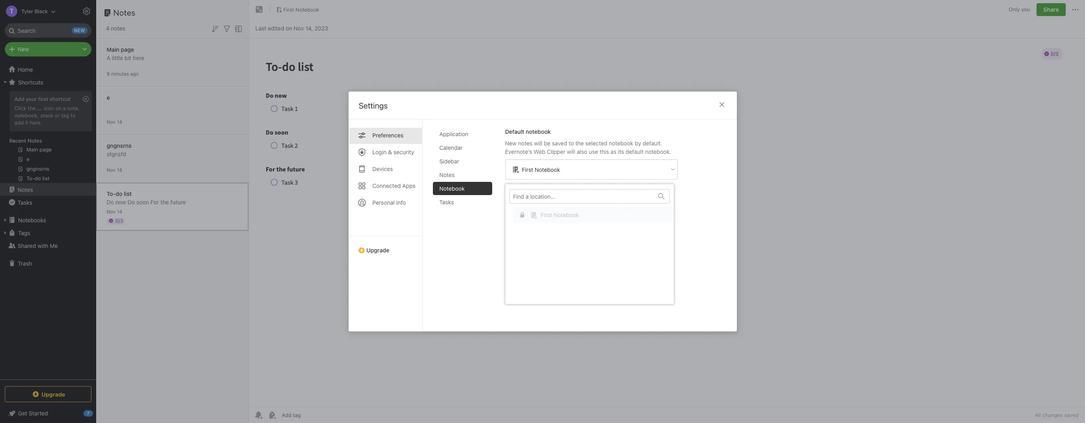Task type: locate. For each thing, give the bounding box(es) containing it.
2 vertical spatial first notebook
[[541, 212, 579, 218]]

will up the web
[[534, 140, 543, 147]]

the inside to-do list do now do soon for the future
[[161, 199, 169, 206]]

nov down e
[[107, 119, 116, 125]]

14 down sfgnsfd
[[117, 167, 122, 173]]

notes tab
[[433, 168, 492, 182]]

minutes
[[111, 71, 129, 77]]

notes up tasks button
[[18, 186, 33, 193]]

note list element
[[96, 0, 249, 424]]

clipper
[[547, 148, 566, 155]]

icon
[[44, 105, 54, 111]]

2 vertical spatial the
[[161, 199, 169, 206]]

close image
[[717, 100, 727, 110]]

only
[[1010, 6, 1021, 13]]

this
[[600, 148, 609, 155]]

1 horizontal spatial the
[[161, 199, 169, 206]]

to-
[[107, 190, 116, 197]]

0 vertical spatial 14
[[117, 119, 122, 125]]

shared with me link
[[0, 239, 96, 252]]

tasks down notebook tab
[[439, 199, 454, 206]]

2 do from the left
[[128, 199, 135, 206]]

saved
[[552, 140, 567, 147], [1065, 412, 1079, 419]]

1 vertical spatial saved
[[1065, 412, 1079, 419]]

the
[[28, 105, 36, 111], [576, 140, 584, 147], [161, 199, 169, 206]]

0 vertical spatial will
[[534, 140, 543, 147]]

2 nov 14 from the top
[[107, 167, 122, 173]]

1 do from the left
[[107, 199, 114, 206]]

1 horizontal spatial on
[[286, 25, 292, 31]]

new inside new notes will be saved to the selected notebook by default. evernote's web clipper will also use this as its default notebook.
[[505, 140, 517, 147]]

1 horizontal spatial notebook
[[609, 140, 634, 147]]

all changes saved
[[1036, 412, 1079, 419]]

settings image
[[82, 6, 91, 16]]

add your first shortcut
[[14, 96, 71, 102]]

1 nov 14 from the top
[[107, 119, 122, 125]]

notes right recent
[[28, 138, 42, 144]]

0 vertical spatial first notebook button
[[274, 4, 322, 15]]

notebook down find a location… text field at top
[[554, 212, 579, 218]]

14
[[117, 119, 122, 125], [117, 167, 122, 173], [117, 209, 122, 215]]

2 vertical spatial 14
[[117, 209, 122, 215]]

1 vertical spatial nov 14
[[107, 167, 122, 173]]

first down evernote's
[[522, 166, 533, 173]]

tasks up notebooks
[[18, 199, 32, 206]]

1 horizontal spatial to
[[569, 140, 574, 147]]

tasks inside tab
[[439, 199, 454, 206]]

first notebook up 14,
[[284, 6, 319, 13]]

notes up '4 notes'
[[114, 8, 136, 17]]

1 vertical spatial notebook
[[609, 140, 634, 147]]

0 horizontal spatial first
[[284, 6, 294, 13]]

also
[[577, 148, 588, 155]]

0 horizontal spatial notes
[[111, 25, 125, 32]]

0 vertical spatial upgrade button
[[349, 236, 423, 257]]

0 vertical spatial notes
[[111, 25, 125, 32]]

1 tasks from the left
[[439, 199, 454, 206]]

nov 14 down sfgnsfd
[[107, 167, 122, 173]]

nov 14
[[107, 119, 122, 125], [107, 167, 122, 173], [107, 209, 122, 215]]

on right edited at the top left of page
[[286, 25, 292, 31]]

notes inside notes link
[[18, 186, 33, 193]]

nov 14 up gngnsrns
[[107, 119, 122, 125]]

first notebook down the web
[[522, 166, 560, 173]]

2 horizontal spatial first
[[541, 212, 552, 218]]

preferences
[[372, 132, 404, 139]]

sidebar tab
[[433, 155, 492, 168]]

the inside group
[[28, 105, 36, 111]]

new for new
[[18, 46, 29, 53]]

saved inside 'note window' element
[[1065, 412, 1079, 419]]

1 vertical spatial the
[[576, 140, 584, 147]]

notes inside the note list element
[[111, 25, 125, 32]]

to-do list do now do soon for the future
[[107, 190, 186, 206]]

saved up "clipper"
[[552, 140, 567, 147]]

notebook down the web
[[535, 166, 560, 173]]

None search field
[[10, 23, 86, 38]]

14 for e
[[117, 119, 122, 125]]

0 vertical spatial nov 14
[[107, 119, 122, 125]]

will left also
[[567, 148, 575, 155]]

be
[[544, 140, 551, 147]]

1 vertical spatial first notebook
[[522, 166, 560, 173]]

nov left 14,
[[294, 25, 304, 31]]

new
[[18, 46, 29, 53], [505, 140, 517, 147]]

14 up gngnsrns
[[117, 119, 122, 125]]

main page a little bit here
[[107, 46, 144, 61]]

new button
[[5, 42, 91, 57]]

1 horizontal spatial notes
[[518, 140, 533, 147]]

0 horizontal spatial tasks
[[18, 199, 32, 206]]

first inside 'note window' element
[[284, 6, 294, 13]]

notebook inside first notebook cell
[[554, 212, 579, 218]]

tree
[[0, 63, 96, 379]]

nov 14 for e
[[107, 119, 122, 125]]

for
[[151, 199, 159, 206]]

notes
[[114, 8, 136, 17], [28, 138, 42, 144], [439, 172, 455, 178], [18, 186, 33, 193]]

notebook inside new notes will be saved to the selected notebook by default. evernote's web clipper will also use this as its default notebook.
[[609, 140, 634, 147]]

to inside new notes will be saved to the selected notebook by default. evernote's web clipper will also use this as its default notebook.
[[569, 140, 574, 147]]

1 horizontal spatial do
[[128, 199, 135, 206]]

2 vertical spatial nov 14
[[107, 209, 122, 215]]

expand tags image
[[2, 230, 8, 236]]

personal
[[372, 199, 395, 206]]

1 vertical spatial on
[[56, 105, 62, 111]]

to right be
[[569, 140, 574, 147]]

1 vertical spatial will
[[567, 148, 575, 155]]

the right 'for'
[[161, 199, 169, 206]]

saved right changes
[[1065, 412, 1079, 419]]

0 horizontal spatial upgrade button
[[5, 387, 91, 403]]

login
[[372, 149, 387, 156]]

0 vertical spatial first
[[284, 6, 294, 13]]

0 horizontal spatial saved
[[552, 140, 567, 147]]

4 notes
[[106, 25, 125, 32]]

notebook
[[526, 128, 551, 135], [609, 140, 634, 147]]

tasks tab
[[433, 196, 492, 209]]

1 vertical spatial first
[[522, 166, 533, 173]]

do
[[107, 199, 114, 206], [128, 199, 135, 206]]

0 horizontal spatial upgrade
[[41, 391, 65, 398]]

with
[[37, 242, 48, 249]]

14 up 0/3
[[117, 209, 122, 215]]

1 14 from the top
[[117, 119, 122, 125]]

notes
[[111, 25, 125, 32], [518, 140, 533, 147]]

1 horizontal spatial first
[[522, 166, 533, 173]]

you
[[1022, 6, 1031, 13]]

notebook.
[[645, 148, 671, 155]]

to
[[71, 112, 75, 119], [569, 140, 574, 147]]

new up home
[[18, 46, 29, 53]]

first notebook down find a location… text field at top
[[541, 212, 579, 218]]

1 horizontal spatial new
[[505, 140, 517, 147]]

on
[[286, 25, 292, 31], [56, 105, 62, 111]]

the left ...
[[28, 105, 36, 111]]

notes inside notes tab
[[439, 172, 455, 178]]

2 14 from the top
[[117, 167, 122, 173]]

click the ...
[[14, 105, 42, 111]]

1 vertical spatial first notebook button
[[506, 189, 678, 300]]

calendar
[[439, 144, 463, 151]]

group
[[0, 89, 96, 187]]

to down "note,"
[[71, 112, 75, 119]]

notebook,
[[14, 112, 39, 119]]

0 horizontal spatial on
[[56, 105, 62, 111]]

0 vertical spatial notebook
[[526, 128, 551, 135]]

new inside popup button
[[18, 46, 29, 53]]

14 for gngnsrns
[[117, 167, 122, 173]]

tasks inside button
[[18, 199, 32, 206]]

2 tasks from the left
[[18, 199, 32, 206]]

notes down sidebar
[[439, 172, 455, 178]]

first down find a location… text field at top
[[541, 212, 552, 218]]

first
[[284, 6, 294, 13], [522, 166, 533, 173], [541, 212, 552, 218]]

new up evernote's
[[505, 140, 517, 147]]

0 vertical spatial saved
[[552, 140, 567, 147]]

expand notebooks image
[[2, 217, 8, 223]]

notebook up 14,
[[296, 6, 319, 13]]

1 horizontal spatial saved
[[1065, 412, 1079, 419]]

tree containing home
[[0, 63, 96, 379]]

&
[[388, 149, 392, 156]]

first up last edited on nov 14, 2023 on the top of page
[[284, 6, 294, 13]]

2 vertical spatial first
[[541, 212, 552, 218]]

first notebook
[[284, 6, 319, 13], [522, 166, 560, 173], [541, 212, 579, 218]]

little
[[112, 54, 123, 61]]

default notebook
[[505, 128, 551, 135]]

nov 14 for gngnsrns
[[107, 167, 122, 173]]

0 vertical spatial to
[[71, 112, 75, 119]]

0 vertical spatial upgrade
[[366, 247, 389, 254]]

the up also
[[576, 140, 584, 147]]

0 horizontal spatial to
[[71, 112, 75, 119]]

tab list
[[349, 120, 423, 332], [433, 128, 499, 332]]

notes inside new notes will be saved to the selected notebook by default. evernote's web clipper will also use this as its default notebook.
[[518, 140, 533, 147]]

3 nov 14 from the top
[[107, 209, 122, 215]]

do down list
[[128, 199, 135, 206]]

a
[[107, 54, 110, 61]]

upgrade for upgrade popup button to the right
[[366, 247, 389, 254]]

nov inside 'note window' element
[[294, 25, 304, 31]]

default
[[626, 148, 644, 155]]

0 vertical spatial on
[[286, 25, 292, 31]]

on left a
[[56, 105, 62, 111]]

notebook up be
[[526, 128, 551, 135]]

1 vertical spatial to
[[569, 140, 574, 147]]

trash
[[18, 260, 32, 267]]

0 horizontal spatial will
[[534, 140, 543, 147]]

0 horizontal spatial the
[[28, 105, 36, 111]]

nov down sfgnsfd
[[107, 167, 116, 173]]

1 vertical spatial new
[[505, 140, 517, 147]]

nov 14 up 0/3
[[107, 209, 122, 215]]

notes up evernote's
[[518, 140, 533, 147]]

share
[[1044, 6, 1060, 13]]

nov
[[294, 25, 304, 31], [107, 119, 116, 125], [107, 167, 116, 173], [107, 209, 116, 215]]

0 horizontal spatial notebook
[[526, 128, 551, 135]]

0 horizontal spatial tab list
[[349, 120, 423, 332]]

notebook up tasks tab
[[439, 185, 465, 192]]

devices
[[372, 166, 393, 172]]

1 horizontal spatial upgrade
[[366, 247, 389, 254]]

tags button
[[0, 227, 96, 239]]

0 vertical spatial first notebook
[[284, 6, 319, 13]]

1 horizontal spatial tab list
[[433, 128, 499, 332]]

last edited on nov 14, 2023
[[256, 25, 328, 31]]

upgrade button
[[349, 236, 423, 257], [5, 387, 91, 403]]

0 horizontal spatial do
[[107, 199, 114, 206]]

notebook up its
[[609, 140, 634, 147]]

0 vertical spatial the
[[28, 105, 36, 111]]

1 vertical spatial notes
[[518, 140, 533, 147]]

1 horizontal spatial tasks
[[439, 199, 454, 206]]

1 vertical spatial 14
[[117, 167, 122, 173]]

expand note image
[[255, 5, 264, 14]]

notebooks link
[[0, 214, 96, 227]]

as
[[611, 148, 617, 155]]

0 vertical spatial new
[[18, 46, 29, 53]]

1 vertical spatial upgrade
[[41, 391, 65, 398]]

0 horizontal spatial new
[[18, 46, 29, 53]]

apps
[[402, 183, 416, 189]]

Default notebook field
[[505, 159, 678, 180]]

do down to-
[[107, 199, 114, 206]]

2 horizontal spatial the
[[576, 140, 584, 147]]

calendar tab
[[433, 141, 492, 154]]

first inside default notebook field
[[522, 166, 533, 173]]

notebook
[[296, 6, 319, 13], [535, 166, 560, 173], [439, 185, 465, 192], [554, 212, 579, 218]]

notes right 4
[[111, 25, 125, 32]]

first notebook cell
[[514, 207, 678, 223]]



Task type: vqa. For each thing, say whether or not it's contained in the screenshot.
row group
no



Task type: describe. For each thing, give the bounding box(es) containing it.
tab list containing preferences
[[349, 120, 423, 332]]

notes for new
[[518, 140, 533, 147]]

home link
[[0, 63, 96, 76]]

home
[[18, 66, 33, 73]]

3 14 from the top
[[117, 209, 122, 215]]

on inside 'note window' element
[[286, 25, 292, 31]]

connected apps
[[372, 183, 416, 189]]

bit
[[125, 54, 131, 61]]

Find a location… text field
[[510, 190, 654, 203]]

upgrade for the bottom upgrade popup button
[[41, 391, 65, 398]]

first notebook inside default notebook field
[[522, 166, 560, 173]]

first notebook inside cell
[[541, 212, 579, 218]]

by
[[635, 140, 641, 147]]

e
[[107, 94, 110, 101]]

add
[[14, 96, 24, 102]]

its
[[618, 148, 624, 155]]

icon on a note, notebook, stack or tag to add it here.
[[14, 105, 80, 126]]

click
[[14, 105, 26, 111]]

sfgnsfd
[[107, 151, 126, 157]]

tags
[[18, 230, 30, 236]]

use
[[589, 148, 598, 155]]

share button
[[1037, 3, 1067, 16]]

login & security
[[372, 149, 414, 156]]

notes link
[[0, 183, 96, 196]]

here.
[[30, 119, 42, 126]]

info
[[396, 199, 406, 206]]

last
[[256, 25, 267, 31]]

notes for 4
[[111, 25, 125, 32]]

a
[[63, 105, 66, 111]]

me
[[50, 242, 58, 249]]

notes inside group
[[28, 138, 42, 144]]

1 vertical spatial upgrade button
[[5, 387, 91, 403]]

recent notes
[[9, 138, 42, 144]]

on inside icon on a note, notebook, stack or tag to add it here.
[[56, 105, 62, 111]]

shortcut
[[50, 96, 71, 102]]

shortcuts
[[18, 79, 43, 86]]

notebook inside notebook tab
[[439, 185, 465, 192]]

web
[[534, 148, 545, 155]]

saved inside new notes will be saved to the selected notebook by default. evernote's web clipper will also use this as its default notebook.
[[552, 140, 567, 147]]

stack
[[40, 112, 53, 119]]

future
[[170, 199, 186, 206]]

new for new notes will be saved to the selected notebook by default. evernote's web clipper will also use this as its default notebook.
[[505, 140, 517, 147]]

application tab
[[433, 128, 492, 141]]

first notebook inside 'note window' element
[[284, 6, 319, 13]]

nov up 0/3
[[107, 209, 116, 215]]

personal info
[[372, 199, 406, 206]]

all
[[1036, 412, 1042, 419]]

to inside icon on a note, notebook, stack or tag to add it here.
[[71, 112, 75, 119]]

2023
[[315, 25, 328, 31]]

do
[[116, 190, 122, 197]]

page
[[121, 46, 134, 53]]

recent
[[9, 138, 26, 144]]

gngnsrns
[[107, 142, 132, 149]]

Search text field
[[10, 23, 86, 38]]

add a reminder image
[[254, 411, 264, 420]]

4
[[106, 25, 109, 32]]

0/3
[[116, 218, 123, 224]]

tasks button
[[0, 196, 96, 209]]

1 horizontal spatial first notebook button
[[506, 189, 678, 300]]

ago
[[130, 71, 139, 77]]

now
[[115, 199, 126, 206]]

changes
[[1043, 412, 1064, 419]]

group containing add your first shortcut
[[0, 89, 96, 187]]

shortcuts button
[[0, 76, 96, 89]]

notebook inside 'note window' element
[[296, 6, 319, 13]]

edited
[[268, 25, 284, 31]]

add tag image
[[268, 411, 277, 420]]

note window element
[[249, 0, 1086, 424]]

...
[[37, 105, 42, 111]]

14,
[[306, 25, 313, 31]]

Find a location field
[[510, 189, 678, 300]]

tab list containing application
[[433, 128, 499, 332]]

here
[[133, 54, 144, 61]]

9
[[107, 71, 110, 77]]

security
[[394, 149, 414, 156]]

Note Editor text field
[[249, 39, 1086, 407]]

new notes will be saved to the selected notebook by default. evernote's web clipper will also use this as its default notebook.
[[505, 140, 671, 155]]

note,
[[67, 105, 80, 111]]

the inside new notes will be saved to the selected notebook by default. evernote's web clipper will also use this as its default notebook.
[[576, 140, 584, 147]]

add
[[14, 119, 24, 126]]

selected
[[585, 140, 608, 147]]

settings
[[359, 101, 388, 110]]

first
[[38, 96, 48, 102]]

or
[[55, 112, 60, 119]]

your
[[26, 96, 37, 102]]

notebook tab
[[433, 182, 492, 195]]

gngnsrns sfgnsfd
[[107, 142, 132, 157]]

evernote's
[[505, 148, 532, 155]]

1 horizontal spatial upgrade button
[[349, 236, 423, 257]]

notes inside the note list element
[[114, 8, 136, 17]]

connected
[[372, 183, 401, 189]]

1 horizontal spatial will
[[567, 148, 575, 155]]

default
[[505, 128, 524, 135]]

0 horizontal spatial first notebook button
[[274, 4, 322, 15]]

default.
[[643, 140, 663, 147]]

first inside cell
[[541, 212, 552, 218]]

first notebook row
[[510, 207, 678, 223]]

list
[[124, 190, 132, 197]]

main
[[107, 46, 119, 53]]

trash link
[[0, 257, 96, 270]]

notebook inside default notebook field
[[535, 166, 560, 173]]

application
[[439, 131, 468, 138]]

soon
[[136, 199, 149, 206]]

notebooks
[[18, 217, 46, 224]]

shared with me
[[18, 242, 58, 249]]

shared
[[18, 242, 36, 249]]



